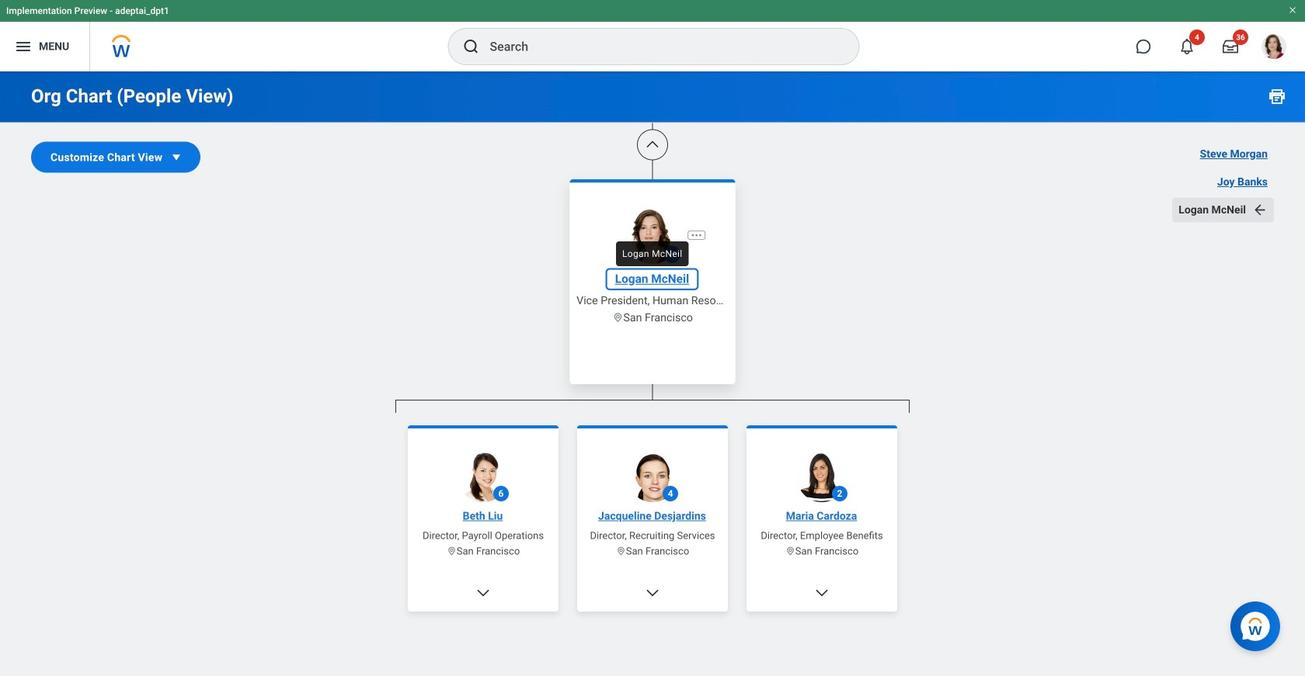 Task type: vqa. For each thing, say whether or not it's contained in the screenshot.
topmost 2023
no



Task type: describe. For each thing, give the bounding box(es) containing it.
2 chevron down image from the left
[[645, 586, 660, 601]]

chevron up image
[[645, 137, 660, 153]]

print org chart image
[[1268, 87, 1286, 106]]

Search Workday  search field
[[490, 30, 827, 64]]

justify image
[[14, 37, 33, 56]]

location image
[[447, 547, 457, 557]]

search image
[[462, 37, 480, 56]]

related actions image
[[690, 229, 703, 242]]

caret down image
[[169, 150, 184, 165]]



Task type: locate. For each thing, give the bounding box(es) containing it.
notifications large image
[[1179, 39, 1195, 54]]

banner
[[0, 0, 1305, 71]]

1 chevron down image from the left
[[475, 586, 491, 601]]

chevron down image
[[475, 586, 491, 601], [645, 586, 660, 601]]

location image
[[612, 312, 623, 323], [616, 547, 626, 557], [785, 547, 795, 557]]

1 horizontal spatial chevron down image
[[645, 586, 660, 601]]

location image for chevron down image
[[785, 547, 795, 557]]

logan mcneil, logan mcneil, 3 direct reports element
[[395, 413, 910, 677]]

0 horizontal spatial chevron down image
[[475, 586, 491, 601]]

chevron down image
[[814, 586, 830, 601]]

close environment banner image
[[1288, 5, 1297, 15]]

main content
[[0, 0, 1305, 677]]

inbox large image
[[1223, 39, 1238, 54]]

tooltip
[[611, 237, 693, 271]]

profile logan mcneil image
[[1262, 34, 1286, 62]]

arrow left image
[[1252, 202, 1268, 218]]

location image for first chevron down icon from the right
[[616, 547, 626, 557]]



